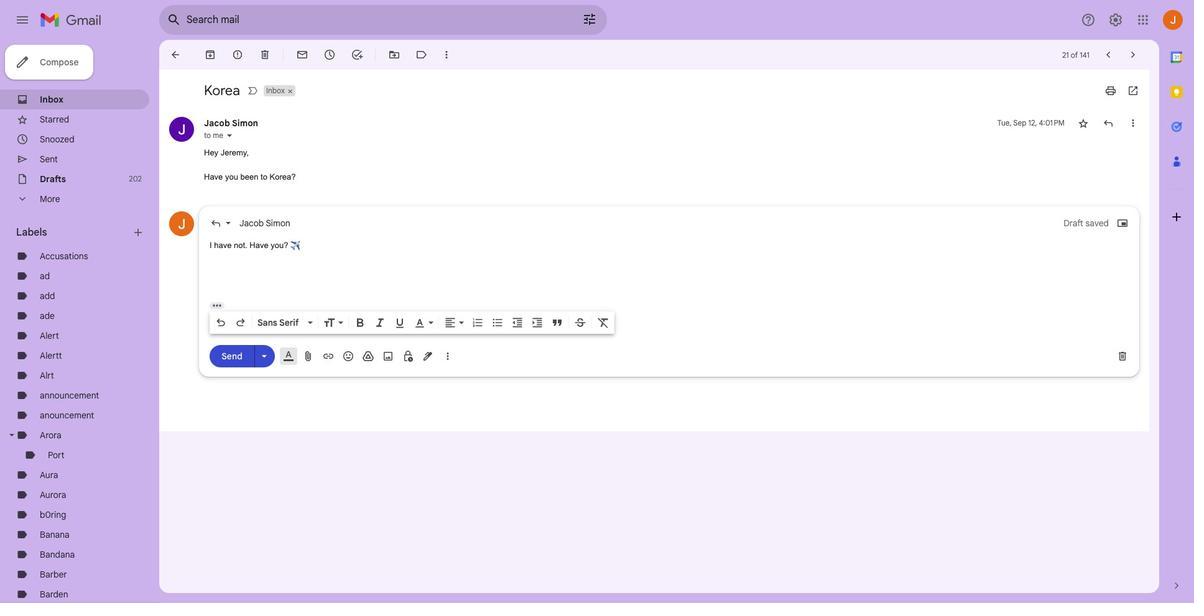 Task type: locate. For each thing, give the bounding box(es) containing it.
starred
[[40, 114, 69, 125]]

Not starred checkbox
[[1077, 117, 1090, 129]]

toggle confidential mode image
[[402, 350, 414, 362]]

to left me
[[204, 131, 211, 140]]

accusations link
[[40, 251, 88, 262]]

undo ‪(⌘z)‬ image
[[215, 316, 227, 329]]

alertt
[[40, 350, 62, 361]]

older image
[[1127, 49, 1139, 61]]

insert photo image
[[382, 350, 394, 362]]

more options image
[[444, 350, 451, 362]]

banana link
[[40, 529, 70, 540]]

ade
[[40, 310, 55, 322]]

indent more ‪(⌘])‬ image
[[531, 316, 544, 329]]

attach files image
[[302, 350, 315, 362]]

0 horizontal spatial simon
[[232, 118, 258, 129]]

0 horizontal spatial to
[[204, 131, 211, 140]]

arora
[[40, 430, 61, 441]]

simon up show details icon
[[232, 118, 258, 129]]

barber link
[[40, 569, 67, 580]]

1 horizontal spatial have
[[250, 240, 268, 250]]

jacob up i have not. have you?
[[239, 217, 264, 229]]

discard draft ‪(⌘⇧d)‬ image
[[1116, 350, 1129, 362]]

None search field
[[159, 5, 607, 35]]

bandana
[[40, 549, 75, 560]]

have
[[214, 240, 232, 250]]

to
[[204, 131, 211, 140], [261, 172, 267, 182]]

strikethrough ‪(⌘⇧x)‬ image
[[574, 316, 586, 329]]

aurora link
[[40, 489, 66, 501]]

simon up you?
[[266, 217, 290, 229]]

of
[[1071, 50, 1078, 59]]

not starred image
[[1077, 117, 1090, 129]]

more image
[[440, 49, 453, 61]]

0 horizontal spatial inbox
[[40, 94, 63, 105]]

newer image
[[1102, 49, 1114, 61]]

mark as unread image
[[296, 49, 308, 61]]

jacob simon
[[204, 118, 258, 129], [239, 217, 290, 229]]

sent link
[[40, 154, 58, 165]]

draft saved
[[1064, 217, 1109, 229]]

insert files using drive image
[[362, 350, 374, 362]]

1 vertical spatial simon
[[266, 217, 290, 229]]

1 vertical spatial have
[[250, 240, 268, 250]]

0 vertical spatial have
[[204, 172, 223, 182]]

inbox down 'delete' icon
[[266, 86, 285, 95]]

send button
[[210, 345, 254, 368]]

arora link
[[40, 430, 61, 441]]

labels navigation
[[0, 40, 159, 603]]

inbox for inbox link
[[40, 94, 63, 105]]

inbox inside 'button'
[[266, 86, 285, 95]]

tab list
[[1159, 40, 1194, 558]]

0 vertical spatial simon
[[232, 118, 258, 129]]

more send options image
[[258, 350, 271, 363]]

jacob
[[204, 118, 230, 129], [239, 217, 264, 229]]

tue,
[[997, 118, 1012, 127]]

have right not.
[[250, 240, 268, 250]]

0 vertical spatial jacob
[[204, 118, 230, 129]]

compose button
[[5, 45, 94, 80]]

inbox button
[[264, 85, 286, 96]]

barden link
[[40, 589, 68, 600]]

saved
[[1085, 217, 1109, 229]]

more
[[40, 193, 60, 205]]

jacob simon up show details icon
[[204, 118, 258, 129]]

inbox up starred link
[[40, 94, 63, 105]]

to me
[[204, 131, 223, 140]]

ad link
[[40, 271, 50, 282]]

you?
[[271, 240, 288, 250]]

ade link
[[40, 310, 55, 322]]

1 horizontal spatial inbox
[[266, 86, 285, 95]]

redo ‪(⌘y)‬ image
[[234, 316, 247, 329]]

i
[[210, 240, 212, 250]]

jacob simon up you?
[[239, 217, 290, 229]]

indent less ‪(⌘[)‬ image
[[511, 316, 524, 329]]

bold ‪(⌘b)‬ image
[[354, 316, 366, 329]]

1 vertical spatial jacob
[[239, 217, 264, 229]]

aura link
[[40, 470, 58, 481]]

not.
[[234, 240, 247, 250]]

advanced search options image
[[577, 7, 602, 32]]

tue, sep 12, 4:01 pm cell
[[997, 117, 1065, 129]]

to right been
[[261, 172, 267, 182]]

inbox
[[266, 86, 285, 95], [40, 94, 63, 105]]

quote ‪(⌘⇧9)‬ image
[[551, 316, 563, 329]]

sans
[[257, 317, 277, 328]]

draft
[[1064, 217, 1083, 229]]

show trimmed content image
[[210, 302, 225, 309]]

simon
[[232, 118, 258, 129], [266, 217, 290, 229]]

Message Body text field
[[210, 239, 1129, 292]]

1 horizontal spatial jacob
[[239, 217, 264, 229]]

inbox inside labels navigation
[[40, 94, 63, 105]]

have you been to korea?
[[204, 172, 296, 182]]

anouncement link
[[40, 410, 94, 421]]

b0ring
[[40, 509, 66, 521]]

italic ‪(⌘i)‬ image
[[374, 316, 386, 329]]

have
[[204, 172, 223, 182], [250, 240, 268, 250]]

have left you
[[204, 172, 223, 182]]

add to tasks image
[[351, 49, 363, 61]]

alert link
[[40, 330, 59, 341]]

settings image
[[1108, 12, 1123, 27]]

underline ‪(⌘u)‬ image
[[394, 317, 406, 329]]

more button
[[0, 189, 149, 209]]

1 vertical spatial to
[[261, 172, 267, 182]]

jacob up me
[[204, 118, 230, 129]]

alert
[[40, 330, 59, 341]]

move to image
[[388, 49, 401, 61]]

back to inbox image
[[169, 49, 182, 61]]

sep
[[1013, 118, 1026, 127]]

snooze image
[[323, 49, 336, 61]]



Task type: vqa. For each thing, say whether or not it's contained in the screenshot.
7th row from the bottom
no



Task type: describe. For each thing, give the bounding box(es) containing it.
202
[[129, 174, 142, 183]]

send
[[222, 351, 242, 362]]

alrt
[[40, 370, 54, 381]]

add link
[[40, 290, 55, 302]]

snoozed
[[40, 134, 74, 145]]

1 vertical spatial jacob simon
[[239, 217, 290, 229]]

aura
[[40, 470, 58, 481]]

gmail image
[[40, 7, 108, 32]]

insert emoji ‪(⌘⇧2)‬ image
[[342, 350, 354, 362]]

barden
[[40, 589, 68, 600]]

serif
[[279, 317, 299, 328]]

alertt link
[[40, 350, 62, 361]]

anouncement
[[40, 410, 94, 421]]

i have not. have you?
[[210, 240, 290, 250]]

show details image
[[226, 132, 233, 139]]

0 horizontal spatial have
[[204, 172, 223, 182]]

insert link ‪(⌘k)‬ image
[[322, 350, 335, 362]]

Search mail text field
[[187, 14, 547, 26]]

hey
[[204, 148, 218, 157]]

1 horizontal spatial to
[[261, 172, 267, 182]]

remove formatting ‪(⌘\)‬ image
[[597, 316, 609, 329]]

12,
[[1028, 118, 1037, 127]]

accusations
[[40, 251, 88, 262]]

been
[[240, 172, 258, 182]]

hey jeremy,
[[204, 148, 249, 157]]

✈ image
[[290, 241, 300, 251]]

compose
[[40, 57, 79, 68]]

bandana link
[[40, 549, 75, 560]]

formatting options toolbar
[[210, 311, 614, 334]]

tue, sep 12, 4:01 pm
[[997, 118, 1065, 127]]

141
[[1080, 50, 1090, 59]]

alrt link
[[40, 370, 54, 381]]

announcement
[[40, 390, 99, 401]]

0 horizontal spatial jacob
[[204, 118, 230, 129]]

support image
[[1081, 12, 1096, 27]]

drafts
[[40, 174, 66, 185]]

sans serif
[[257, 317, 299, 328]]

korea?
[[270, 172, 296, 182]]

search mail image
[[163, 9, 185, 31]]

snoozed link
[[40, 134, 74, 145]]

b0ring link
[[40, 509, 66, 521]]

main menu image
[[15, 12, 30, 27]]

bulleted list ‪(⌘⇧8)‬ image
[[491, 316, 504, 329]]

korea
[[204, 82, 240, 99]]

sent
[[40, 154, 58, 165]]

numbered list ‪(⌘⇧7)‬ image
[[471, 316, 484, 329]]

banana
[[40, 529, 70, 540]]

me
[[213, 131, 223, 140]]

21
[[1062, 50, 1069, 59]]

you
[[225, 172, 238, 182]]

labels
[[16, 226, 47, 239]]

labels heading
[[16, 226, 132, 239]]

inbox link
[[40, 94, 63, 105]]

jeremy,
[[221, 148, 249, 157]]

21 of 141
[[1062, 50, 1090, 59]]

delete image
[[259, 49, 271, 61]]

0 vertical spatial jacob simon
[[204, 118, 258, 129]]

report spam image
[[231, 49, 244, 61]]

aurora
[[40, 489, 66, 501]]

insert signature image
[[422, 350, 434, 362]]

inbox for the inbox 'button'
[[266, 86, 285, 95]]

labels image
[[415, 49, 428, 61]]

4:01 pm
[[1039, 118, 1065, 127]]

add
[[40, 290, 55, 302]]

drafts link
[[40, 174, 66, 185]]

1 horizontal spatial simon
[[266, 217, 290, 229]]

port link
[[48, 450, 64, 461]]

ad
[[40, 271, 50, 282]]

barber
[[40, 569, 67, 580]]

have inside message body text box
[[250, 240, 268, 250]]

starred link
[[40, 114, 69, 125]]

announcement link
[[40, 390, 99, 401]]

archive image
[[204, 49, 216, 61]]

type of response image
[[210, 217, 222, 229]]

port
[[48, 450, 64, 461]]

sans serif option
[[255, 316, 305, 329]]

0 vertical spatial to
[[204, 131, 211, 140]]



